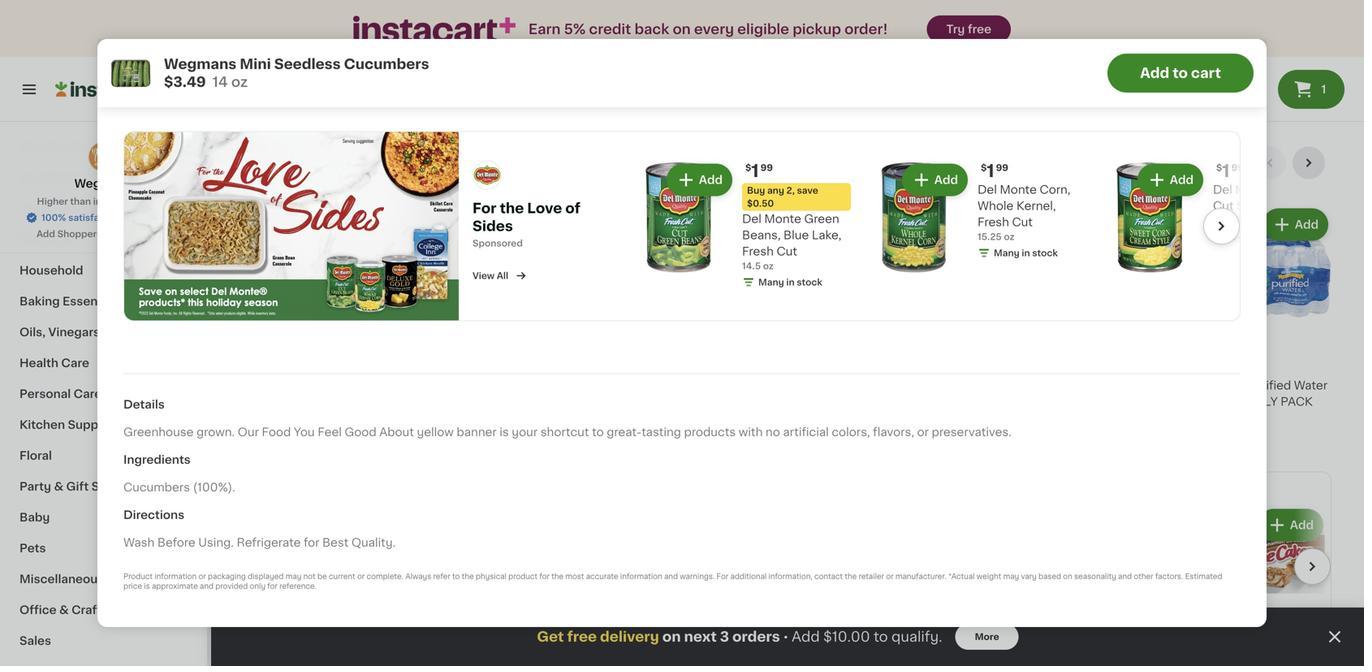 Task type: describe. For each thing, give the bounding box(es) containing it.
by
[[1191, 83, 1207, 95]]

$ for buy any 2, save $0.50
[[746, 163, 752, 172]]

1 horizontal spatial 5
[[410, 358, 422, 375]]

$ for del monte fresh cut sweet corn, cream style, golden
[[1217, 163, 1223, 172]]

2 horizontal spatial and
[[1119, 573, 1133, 580]]

instacart plus icon image
[[353, 16, 516, 43]]

seeded inside 4 organic seeded cucumbers, family pack
[[1114, 44, 1158, 56]]

3 button inside item carousel region
[[244, 205, 388, 423]]

$6.96 per package (estimated) element
[[1031, 356, 1175, 377]]

quality.
[[352, 537, 396, 548]]

pickup
[[793, 22, 842, 36]]

11:25am
[[1210, 83, 1259, 95]]

health
[[19, 357, 58, 369]]

essentials
[[63, 296, 122, 307]]

seeded inside seeded cucumbers 1 each
[[401, 53, 445, 65]]

del monte corn, whole kernel, fresh cut 15.25 oz
[[978, 184, 1071, 241]]

any
[[768, 186, 785, 195]]

ct inside hostess cupcakes, frosted chocolate 8 ct
[[1107, 578, 1116, 587]]

mini for 14
[[240, 57, 271, 71]]

information,
[[769, 573, 813, 580]]

office
[[19, 604, 57, 616]]

*actual
[[949, 573, 975, 580]]

save inside 'buy any 2, save $0.50'
[[797, 186, 819, 195]]

party & gift supplies
[[19, 481, 142, 492]]

current
[[329, 573, 356, 580]]

wegmans inside wegmans baby spinach salad
[[1031, 53, 1087, 65]]

to inside product information or packaging displayed may not be current or complete. always refer to the physical product for the most accurate information and warnings. for additional information, contact the retailer or manufacturer. *actual weight may vary based on seasonality and other factors. estimated price is approximate and provided only for reference.
[[452, 573, 460, 580]]

many in stock for buy any 2, save $0.50
[[759, 278, 823, 287]]

5 inside button
[[882, 358, 894, 375]]

floral link
[[10, 440, 197, 471]]

del inside del monte fresh cut sweet corn, cream style, golden
[[1214, 184, 1233, 195]]

refrigerate
[[237, 537, 301, 548]]

liquor
[[19, 110, 57, 122]]

1 button
[[1279, 70, 1345, 109]]

oils, vinegars, & spices
[[19, 327, 158, 338]]

care for personal care
[[74, 388, 102, 400]]

1 information from the left
[[155, 573, 197, 580]]

$ for wegmans romaine hearts
[[1191, 33, 1197, 42]]

good
[[345, 426, 377, 438]]

not
[[304, 573, 316, 580]]

goods for dry
[[44, 141, 83, 153]]

dry
[[19, 141, 41, 153]]

0 vertical spatial on
[[673, 22, 691, 36]]

refer
[[433, 573, 451, 580]]

credit
[[589, 22, 631, 36]]

or right retailer in the right bottom of the page
[[887, 573, 894, 580]]

11 for 2nd 11 button from right
[[568, 358, 583, 375]]

for inside for the love of sides spo nsored
[[473, 201, 497, 215]]

try free
[[947, 24, 992, 35]]

sweet inside the satisfy that sweet tooth
[[684, 547, 730, 561]]

add to cart button
[[1108, 54, 1254, 93]]

hostess twinkies donettes donuts snack cakes cup cakes image
[[245, 473, 579, 661]]

family for 5
[[384, 61, 427, 72]]

$ inside $ 1 19
[[876, 33, 882, 42]]

than
[[70, 197, 91, 206]]

pets link
[[10, 533, 197, 564]]

12 oz
[[716, 102, 738, 111]]

store
[[106, 197, 129, 206]]

many for buy any 2, save $0.50
[[759, 278, 784, 287]]

monte inside del monte fresh cut sweet corn, cream style, golden
[[1236, 184, 1273, 195]]

fresh inside del monte fresh cut sweet corn, cream style, golden
[[1276, 184, 1307, 195]]

to inside button
[[1173, 66, 1188, 80]]

satisfy
[[593, 547, 645, 561]]

more button
[[956, 624, 1019, 650]]

79 for 1
[[577, 33, 588, 42]]

3 inside treatment tracker modal dialog
[[720, 630, 730, 644]]

preservatives.
[[932, 426, 1012, 438]]

all for for the love of sides
[[497, 271, 509, 280]]

1 vertical spatial baby
[[19, 512, 50, 523]]

most
[[566, 573, 584, 580]]

12 inside 4 wegmans organic mini seedless cucumbers 12 oz
[[123, 76, 133, 85]]

organic inside 4 organic seeded cucumbers, family pack
[[1066, 44, 1111, 56]]

$ 1 99 for del monte corn, whole kernel, fresh cut
[[981, 162, 1009, 179]]

wegmans inside the wegmans mini seedless cucumbers 14 oz
[[244, 53, 301, 65]]

pasta
[[98, 141, 130, 153]]

$ for del monte corn, whole kernel, fresh cut
[[981, 163, 987, 172]]

11 for 2nd 11 button from the left
[[725, 358, 740, 375]]

seedless inside 4 wegmans organic mini seedless cucumbers 12 oz
[[123, 61, 176, 72]]

seedless for pack
[[372, 44, 424, 56]]

the left 10
[[845, 573, 857, 580]]

14 inside the wegmans mini seedless cucumbers 14 oz
[[244, 85, 254, 94]]

$ 0 79
[[404, 32, 436, 49]]

contact
[[815, 573, 843, 580]]

only
[[250, 583, 266, 590]]

wegmans inside 4 wegmans purified water 35 pack family pack
[[1188, 380, 1245, 391]]

24 oz
[[401, 428, 426, 437]]

0 button
[[500, 0, 676, 71]]

always
[[406, 573, 432, 580]]

hostess for hostess twinkies golden sponge cake
[[863, 529, 910, 541]]

back
[[635, 22, 670, 36]]

hostess snack cakes image
[[593, 506, 622, 535]]

view all for satisfy that sweet tooth
[[593, 617, 629, 626]]

1 horizontal spatial 2
[[1040, 32, 1051, 49]]

(100%).
[[193, 482, 235, 493]]

or right flavors,
[[918, 426, 929, 438]]

breakfast
[[19, 234, 76, 245]]

pets
[[19, 543, 46, 554]]

the inside for the love of sides spo nsored
[[500, 201, 524, 215]]

wegmans inside 4 wegmans organic mini seedless cucumbers 12 oz
[[123, 44, 180, 56]]

that
[[648, 547, 681, 561]]

2 information from the left
[[621, 573, 663, 580]]

mini for oz
[[303, 53, 327, 65]]

kitchen supplies
[[19, 419, 119, 431]]

packaging
[[208, 573, 246, 580]]

wegmans mini seedless cucumbers $3.49 14 oz
[[164, 57, 429, 89]]

cart
[[1192, 66, 1222, 80]]

hearts
[[1188, 70, 1226, 81]]

14 inside the wegmans mini seedless cucumbers $3.49 14 oz
[[213, 75, 228, 89]]

wegmans baby spinach salad
[[1031, 53, 1169, 81]]

to left the great-
[[592, 426, 604, 438]]

wegmans link
[[74, 141, 133, 192]]

satisfaction
[[68, 213, 123, 222]]

3 inside "wegmans romaine hearts 3 count bag"
[[1188, 85, 1194, 94]]

higher
[[37, 197, 68, 206]]

oz inside del monte corn, whole kernel, fresh cut 15.25 oz
[[1004, 232, 1015, 241]]

the left most
[[552, 573, 564, 580]]

products
[[684, 426, 736, 438]]

0 vertical spatial is
[[500, 426, 509, 438]]

product
[[509, 573, 538, 580]]

household
[[19, 265, 83, 276]]

colors,
[[832, 426, 871, 438]]

factors.
[[1156, 573, 1184, 580]]

0 vertical spatial all
[[171, 86, 182, 95]]

seeded cucumbers 1 each
[[401, 53, 515, 78]]

greenhouse
[[123, 426, 194, 438]]

pack for 4
[[1111, 61, 1143, 72]]

2 horizontal spatial for
[[540, 573, 550, 580]]

qualify.
[[892, 630, 943, 644]]

details
[[123, 399, 165, 410]]

great-
[[607, 426, 642, 438]]

49 for wegmans mini seedless cucumbers
[[266, 33, 278, 42]]

24
[[401, 428, 413, 437]]

greenhouse grown.  our food you feel good about yellow banner is your shortcut to great-tasting products with no artificial colors, flavors, or preservatives.
[[123, 426, 1012, 438]]

dry goods & pasta
[[19, 141, 130, 153]]

craft
[[72, 604, 102, 616]]

baking
[[19, 296, 60, 307]]

2 inside button
[[698, 23, 709, 40]]

0 vertical spatial 6
[[725, 32, 737, 49]]

ct inside hostess twinkies golden sponge cake 10 ct
[[875, 578, 884, 587]]

pack
[[1206, 396, 1233, 407]]

99 for del monte fresh cut sweet corn, cream style, golden
[[1232, 163, 1244, 172]]

1 may from the left
[[286, 573, 302, 580]]

on inside product information or packaging displayed may not be current or complete. always refer to the physical product for the most accurate information and warnings. for additional information, contact the retailer or manufacturer. *actual weight may vary based on seasonality and other factors. estimated price is approximate and provided only for reference.
[[1064, 573, 1073, 580]]

100% satisfaction guarantee
[[42, 213, 172, 222]]

1 vertical spatial best
[[322, 537, 349, 548]]

baby inside wegmans baby spinach salad
[[1090, 53, 1120, 65]]

4 organic seeded cucumbers, family pack
[[1066, 23, 1231, 72]]

79 for 0
[[424, 33, 436, 42]]

retailer
[[859, 573, 885, 580]]

$ 6 69
[[719, 32, 751, 49]]

14.75
[[1214, 232, 1237, 241]]

$ 2 29
[[1034, 32, 1064, 49]]

party
[[19, 481, 51, 492]]

personal care link
[[10, 379, 197, 409]]

blue
[[784, 229, 809, 241]]

buy any 2, save $0.50
[[747, 186, 819, 208]]

& inside 'link'
[[54, 481, 63, 492]]

fresh inside the del monte green beans, blue lake, fresh cut 14.5 oz
[[742, 246, 774, 257]]

mini inside 4 wegmans organic mini seedless cucumbers 12 oz
[[232, 44, 256, 56]]

seedless for oz
[[330, 53, 383, 65]]

every
[[694, 22, 734, 36]]

party & gift supplies link
[[10, 471, 197, 502]]

care for health care
[[61, 357, 89, 369]]

style,
[[1254, 216, 1287, 228]]

$ for seeded cucumbers
[[404, 33, 410, 42]]

0 horizontal spatial and
[[200, 583, 214, 590]]

supplies inside "link"
[[68, 419, 119, 431]]

0 vertical spatial for
[[304, 537, 320, 548]]

wegmans inside 5 wegmans seedless cucumbers, family pack
[[312, 44, 369, 56]]

0 horizontal spatial 0
[[410, 32, 423, 49]]

oz inside the wegmans mini seedless cucumbers 14 oz
[[256, 85, 267, 94]]

earn
[[529, 22, 561, 36]]

99 for buy any 2, save $0.50
[[761, 163, 773, 172]]

100% satisfaction guarantee button
[[25, 208, 182, 224]]

of
[[566, 201, 581, 215]]



Task type: locate. For each thing, give the bounding box(es) containing it.
del for 1
[[978, 184, 997, 195]]

2 $ 3 49 from the left
[[1191, 32, 1222, 49]]

2 hostess from the left
[[1098, 529, 1146, 541]]

approximate
[[152, 583, 198, 590]]

3 up cart
[[1197, 32, 1208, 49]]

product group containing 3
[[244, 205, 388, 423]]

69
[[738, 33, 751, 42]]

organic up $3.49
[[183, 44, 229, 56]]

golden up the cake
[[863, 546, 904, 557]]

golden inside hostess twinkies golden sponge cake 10 ct
[[863, 546, 904, 557]]

cut inside the del monte green beans, blue lake, fresh cut 14.5 oz
[[777, 246, 798, 257]]

$ 3 49 for wegmans romaine hearts
[[1191, 32, 1222, 49]]

in for 1
[[1022, 248, 1031, 257]]

shoppers
[[57, 229, 102, 238]]

cucumbers, for 4
[[1161, 44, 1231, 56]]

sweet up the warnings.
[[684, 547, 730, 561]]

$3.49
[[164, 75, 206, 89]]

sales link
[[10, 626, 197, 656]]

49 up cart
[[1210, 33, 1222, 42]]

be
[[318, 573, 327, 580]]

0 horizontal spatial view
[[473, 271, 495, 280]]

0 horizontal spatial $ 1 99
[[746, 162, 773, 179]]

del for buy any 2, save $0.50
[[742, 213, 762, 225]]

1 49 from the left
[[266, 33, 278, 42]]

0 horizontal spatial stock
[[797, 278, 823, 287]]

1 vertical spatial view
[[593, 617, 615, 626]]

product information or packaging displayed may not be current or complete. always refer to the physical product for the most accurate information and warnings. for additional information, contact the retailer or manufacturer. *actual weight may vary based on seasonality and other factors. estimated price is approximate and provided only for reference.
[[123, 573, 1223, 590]]

oils,
[[19, 327, 46, 338]]

2 99 from the left
[[996, 163, 1009, 172]]

free inside treatment tracker modal dialog
[[567, 630, 597, 644]]

pack for 5
[[429, 61, 462, 72]]

golden inside del monte fresh cut sweet corn, cream style, golden
[[1214, 233, 1255, 244]]

monte inside del monte corn, whole kernel, fresh cut 15.25 oz
[[1000, 184, 1037, 195]]

$ inside $ 6 69
[[719, 33, 725, 42]]

1 horizontal spatial golden
[[1214, 233, 1255, 244]]

1 horizontal spatial monte
[[1000, 184, 1037, 195]]

1 vertical spatial free
[[567, 630, 597, 644]]

hostess up the cupcakes, on the bottom of page
[[1098, 529, 1146, 541]]

view all for for the love of sides
[[473, 271, 509, 280]]

product
[[123, 573, 153, 580]]

free for get
[[567, 630, 597, 644]]

seedless
[[372, 44, 424, 56], [330, 53, 383, 65], [274, 57, 341, 71], [123, 61, 176, 72]]

2 may from the left
[[1004, 573, 1020, 580]]

3 left try
[[887, 23, 898, 40]]

1 ct from the left
[[875, 578, 884, 587]]

monte up 'style,'
[[1236, 184, 1273, 195]]

and left other
[[1119, 573, 1133, 580]]

golden down cream
[[1214, 233, 1255, 244]]

stock down del monte corn, whole kernel, fresh cut 15.25 oz
[[1033, 248, 1058, 257]]

0 horizontal spatial 12
[[123, 76, 133, 85]]

item carousel region
[[244, 147, 1332, 459]]

hostess up the cake
[[863, 529, 910, 541]]

1 horizontal spatial for
[[717, 573, 729, 580]]

1 horizontal spatial $ 1 99
[[981, 162, 1009, 179]]

monte
[[1000, 184, 1037, 195], [1236, 184, 1273, 195], [765, 213, 802, 225]]

1 horizontal spatial and
[[664, 573, 678, 580]]

seedless inside 5 wegmans seedless cucumbers, family pack
[[372, 44, 424, 56]]

add link
[[1214, 506, 1365, 620]]

5 up flavors,
[[882, 358, 894, 375]]

physical
[[476, 573, 507, 580]]

manufacturer.
[[896, 573, 947, 580]]

1 horizontal spatial 11 button
[[716, 205, 860, 407]]

1 vertical spatial supplies
[[92, 481, 142, 492]]

1 99 from the left
[[761, 163, 773, 172]]

oz inside item carousel region
[[415, 428, 426, 437]]

wegmans romaine hearts 3 count bag
[[1188, 53, 1298, 94]]

79 inside $ 0 79
[[424, 33, 436, 42]]

0 horizontal spatial is
[[144, 583, 150, 590]]

$ 1 99 up "buy"
[[746, 162, 773, 179]]

2
[[698, 23, 709, 40], [1040, 32, 1051, 49]]

fresh inside del monte corn, whole kernel, fresh cut 15.25 oz
[[978, 216, 1010, 228]]

cut inside del monte corn, whole kernel, fresh cut 15.25 oz
[[1013, 216, 1033, 228]]

2 horizontal spatial del
[[1214, 184, 1233, 195]]

5 up 24 oz
[[410, 358, 422, 375]]

best
[[244, 155, 285, 172], [322, 537, 349, 548]]

3 left count
[[1188, 85, 1194, 94]]

add to cart
[[1141, 66, 1222, 80]]

1 horizontal spatial view
[[593, 617, 615, 626]]

on right back
[[673, 22, 691, 36]]

1 horizontal spatial 49
[[1210, 33, 1222, 42]]

organic inside 4 wegmans organic mini seedless cucumbers 12 oz
[[183, 44, 229, 56]]

view all up the delivery
[[593, 617, 629, 626]]

$ up the wegmans mini seedless cucumbers $3.49 14 oz
[[247, 33, 253, 42]]

is inside product information or packaging displayed may not be current or complete. always refer to the physical product for the most accurate information and warnings. for additional information, contact the retailer or manufacturer. *actual weight may vary based on seasonality and other factors. estimated price is approximate and provided only for reference.
[[144, 583, 150, 590]]

family inside 4 wegmans purified water 35 pack family pack
[[1236, 396, 1278, 407]]

$ 1 99 for buy any 2, save $0.50
[[746, 162, 773, 179]]

1 vertical spatial view all
[[593, 617, 629, 626]]

3 right next
[[720, 630, 730, 644]]

1 11 from the left
[[725, 358, 740, 375]]

in for buy any 2, save $0.50
[[787, 278, 795, 287]]

$ up "each"
[[404, 33, 410, 42]]

using.
[[198, 537, 234, 548]]

supplies down personal care link
[[68, 419, 119, 431]]

many in stock for 1
[[994, 248, 1058, 257]]

1 $ 3 49 from the left
[[247, 32, 278, 49]]

2 horizontal spatial $ 1 99
[[1217, 162, 1244, 179]]

corn, up 'style,'
[[1276, 200, 1307, 212]]

14 right stores
[[244, 85, 254, 94]]

1 vertical spatial 3 button
[[244, 205, 388, 423]]

to inside treatment tracker modal dialog
[[874, 630, 888, 644]]

$ for wegmans mini seedless cucumbers
[[247, 33, 253, 42]]

1 horizontal spatial view all
[[593, 617, 629, 626]]

baby down party
[[19, 512, 50, 523]]

hostess inside hostess cupcakes, frosted chocolate 8 ct
[[1098, 529, 1146, 541]]

pack inside 5 wegmans seedless cucumbers, family pack
[[429, 61, 462, 72]]

best left sellers
[[244, 155, 285, 172]]

0 vertical spatial goods
[[44, 141, 83, 153]]

canned goods & soups
[[19, 203, 159, 214]]

add inside treatment tracker modal dialog
[[792, 630, 820, 644]]

0 vertical spatial 12
[[123, 76, 133, 85]]

2 horizontal spatial monte
[[1236, 184, 1273, 195]]

supplies up baby link
[[92, 481, 142, 492]]

49 for wegmans romaine hearts
[[1210, 33, 1222, 42]]

1 vertical spatial sponsored badge image
[[873, 424, 922, 433]]

baking essentials
[[19, 296, 122, 307]]

family down $ 0 79
[[384, 61, 427, 72]]

12
[[123, 76, 133, 85], [716, 102, 725, 111]]

cucumbers, for 5
[[312, 61, 382, 72]]

best sellers
[[244, 155, 351, 172]]

higher than in-store prices
[[37, 197, 160, 206]]

stock down the del monte green beans, blue lake, fresh cut 14.5 oz
[[797, 278, 823, 287]]

shortcut
[[541, 426, 589, 438]]

before
[[158, 537, 196, 548]]

1 11 button from the left
[[558, 205, 703, 423]]

$ 1 19
[[876, 32, 902, 49]]

purified
[[1248, 380, 1292, 391]]

2 vertical spatial cut
[[777, 246, 798, 257]]

all left stores
[[171, 86, 182, 95]]

0 horizontal spatial save
[[140, 229, 161, 238]]

0 horizontal spatial $ 3 49
[[247, 32, 278, 49]]

spices
[[118, 327, 158, 338]]

& inside 'link'
[[95, 172, 104, 184]]

0 horizontal spatial ct
[[875, 578, 884, 587]]

2 vertical spatial on
[[663, 630, 681, 644]]

$ up whole
[[981, 163, 987, 172]]

1 horizontal spatial 11
[[725, 358, 740, 375]]

food
[[262, 426, 291, 438]]

3 $ 1 99 from the left
[[1217, 162, 1244, 179]]

corn, inside del monte fresh cut sweet corn, cream style, golden
[[1276, 200, 1307, 212]]

cucumbers, inside 4 organic seeded cucumbers, family pack
[[1161, 44, 1231, 56]]

0 vertical spatial many in stock
[[994, 248, 1058, 257]]

free right the get
[[567, 630, 597, 644]]

$ 1 99 for del monte fresh cut sweet corn, cream style, golden
[[1217, 162, 1244, 179]]

oz inside 4 wegmans organic mini seedless cucumbers 12 oz
[[135, 76, 146, 85]]

1 horizontal spatial all
[[497, 271, 509, 280]]

in down the del monte green beans, blue lake, fresh cut 14.5 oz
[[787, 278, 795, 287]]

1 vertical spatial 12
[[716, 102, 725, 111]]

best up current
[[322, 537, 349, 548]]

personal
[[19, 388, 71, 400]]

weight
[[977, 573, 1002, 580]]

2 left $ 6 69
[[698, 23, 709, 40]]

$ 3 49 up cart
[[1191, 32, 1222, 49]]

1 horizontal spatial best
[[322, 537, 349, 548]]

4 inside 4 wegmans organic mini seedless cucumbers 12 oz
[[133, 23, 145, 40]]

1 horizontal spatial 12
[[716, 102, 725, 111]]

seedless inside the wegmans mini seedless cucumbers $3.49 14 oz
[[274, 57, 341, 71]]

hostess
[[863, 529, 910, 541], [1098, 529, 1146, 541]]

0 horizontal spatial information
[[155, 573, 197, 580]]

4 for 4 wegmans organic mini seedless cucumbers 12 oz
[[133, 23, 145, 40]]

to right refer
[[452, 573, 460, 580]]

3 inside product group
[[253, 358, 264, 375]]

to right club
[[128, 229, 137, 238]]

&
[[85, 141, 95, 153], [95, 172, 104, 184], [110, 203, 120, 214], [106, 327, 115, 338], [54, 481, 63, 492], [59, 604, 69, 616]]

3 99 from the left
[[1232, 163, 1244, 172]]

cut down kernel,
[[1013, 216, 1033, 228]]

1 vertical spatial all
[[497, 271, 509, 280]]

fresh up 'style,'
[[1276, 184, 1307, 195]]

supplies inside 'link'
[[92, 481, 142, 492]]

0 horizontal spatial sponsored badge image
[[716, 114, 765, 123]]

0 horizontal spatial 79
[[424, 33, 436, 42]]

$ inside $ 1 79
[[562, 33, 568, 42]]

0 horizontal spatial seeded
[[401, 53, 445, 65]]

hostess inside hostess twinkies golden sponge cake 10 ct
[[863, 529, 910, 541]]

$ for 12 oz
[[719, 33, 725, 42]]

1 horizontal spatial many in stock
[[994, 248, 1058, 257]]

canned goods & soups link
[[10, 193, 197, 224]]

add shoppers club to save link
[[37, 227, 171, 240]]

2 11 button from the left
[[716, 205, 860, 407]]

5
[[321, 23, 332, 40], [410, 358, 422, 375], [882, 358, 894, 375]]

2 11 from the left
[[568, 358, 583, 375]]

ct right 8
[[1107, 578, 1116, 587]]

0 inside button
[[510, 23, 522, 40]]

del up whole
[[978, 184, 997, 195]]

0 horizontal spatial cut
[[777, 246, 798, 257]]

del up cream
[[1214, 184, 1233, 195]]

many down the 14.5
[[759, 278, 784, 287]]

cucumbers inside the wegmans mini seedless cucumbers $3.49 14 oz
[[344, 57, 429, 71]]

$ 3 49 for wegmans mini seedless cucumbers
[[247, 32, 278, 49]]

is
[[500, 426, 509, 438], [144, 583, 150, 590]]

5%
[[564, 22, 586, 36]]

1 vertical spatial 6
[[1040, 358, 1051, 375]]

to
[[1173, 66, 1188, 80], [128, 229, 137, 238], [592, 426, 604, 438], [452, 573, 460, 580], [874, 630, 888, 644]]

2 vertical spatial all
[[617, 617, 629, 626]]

2 left 29
[[1040, 32, 1051, 49]]

for
[[304, 537, 320, 548], [540, 573, 550, 580], [267, 583, 278, 590]]

0 vertical spatial view all
[[473, 271, 509, 280]]

4 inside 4 organic seeded cucumbers, family pack
[[1075, 23, 1087, 40]]

breakfast link
[[10, 224, 197, 255]]

6 inside $6.96 per package (estimated) element
[[1040, 358, 1051, 375]]

for up sides on the top left of the page
[[473, 201, 497, 215]]

1 vertical spatial cucumbers,
[[312, 61, 382, 72]]

corn, inside del monte corn, whole kernel, fresh cut 15.25 oz
[[1040, 184, 1071, 195]]

0 vertical spatial best
[[244, 155, 285, 172]]

2 $ 1 99 from the left
[[981, 162, 1009, 179]]

1 vertical spatial sweet
[[684, 547, 730, 561]]

2 vertical spatial for
[[267, 583, 278, 590]]

2 horizontal spatial 4
[[1197, 358, 1209, 375]]

5 inside 5 wegmans seedless cucumbers, family pack
[[321, 23, 332, 40]]

with
[[739, 426, 763, 438]]

14
[[213, 75, 228, 89], [244, 85, 254, 94]]

view down the spo
[[473, 271, 495, 280]]

mini inside the wegmans mini seedless cucumbers $3.49 14 oz
[[240, 57, 271, 71]]

0 vertical spatial sweet
[[1237, 200, 1273, 212]]

seeded up "each"
[[401, 53, 445, 65]]

stock for buy any 2, save $0.50
[[797, 278, 823, 287]]

save
[[797, 186, 819, 195], [140, 229, 161, 238]]

product group
[[716, 0, 860, 127], [244, 205, 388, 423], [401, 205, 545, 439], [558, 205, 703, 423], [716, 205, 860, 421], [873, 205, 1018, 437], [1031, 205, 1175, 436], [1188, 205, 1332, 423]]

$ 1 99 up cream
[[1217, 162, 1244, 179]]

2 horizontal spatial fresh
[[1276, 184, 1307, 195]]

many
[[994, 248, 1020, 257], [759, 278, 784, 287]]

0 horizontal spatial best
[[244, 155, 285, 172]]

3 up the our
[[253, 358, 264, 375]]

1 horizontal spatial del
[[978, 184, 997, 195]]

condiments
[[19, 172, 92, 184]]

1 horizontal spatial 3 button
[[877, 0, 1053, 71]]

3 up the wegmans mini seedless cucumbers $3.49 14 oz
[[253, 32, 264, 49]]

2 49 from the left
[[1210, 33, 1222, 42]]

0 up "each"
[[410, 32, 423, 49]]

2 organic from the left
[[1066, 44, 1111, 56]]

$ inside "$ 2 29"
[[1034, 33, 1040, 42]]

many down the 15.25
[[994, 248, 1020, 257]]

fresh up the 14.5
[[742, 246, 774, 257]]

view for satisfy that sweet tooth
[[593, 617, 615, 626]]

wegmans logo image
[[88, 141, 119, 172]]

6 button
[[1031, 205, 1175, 436]]

information down that at the bottom of the page
[[621, 573, 663, 580]]

$10.00
[[824, 630, 871, 644]]

twinkies
[[913, 529, 962, 541]]

buy
[[747, 186, 765, 195]]

sales
[[19, 635, 51, 647]]

1 vertical spatial care
[[74, 388, 102, 400]]

1 horizontal spatial pack
[[1111, 61, 1143, 72]]

99 for del monte corn, whole kernel, fresh cut
[[996, 163, 1009, 172]]

view up the delivery
[[593, 617, 615, 626]]

sweet up 'style,'
[[1237, 200, 1273, 212]]

pack inside 4 wegmans purified water 35 pack family pack
[[1281, 396, 1313, 407]]

cucumbers, inside 5 wegmans seedless cucumbers, family pack
[[312, 61, 382, 72]]

price
[[123, 583, 142, 590]]

monte up kernel,
[[1000, 184, 1037, 195]]

free right try
[[968, 24, 992, 35]]

1 vertical spatial corn,
[[1276, 200, 1307, 212]]

prices
[[132, 197, 160, 206]]

care down health care link
[[74, 388, 102, 400]]

2 ct from the left
[[1107, 578, 1116, 587]]

free for try
[[968, 24, 992, 35]]

2 horizontal spatial 99
[[1232, 163, 1244, 172]]

1 vertical spatial save
[[140, 229, 161, 238]]

family inside 4 organic seeded cucumbers, family pack
[[1066, 61, 1108, 72]]

0 horizontal spatial del
[[742, 213, 762, 225]]

mini inside the wegmans mini seedless cucumbers 14 oz
[[303, 53, 327, 65]]

the left physical
[[462, 573, 474, 580]]

0 vertical spatial sponsored badge image
[[716, 114, 765, 123]]

99 up whole
[[996, 163, 1009, 172]]

cucumbers, left "each"
[[312, 61, 382, 72]]

1 inside button
[[1322, 84, 1327, 95]]

wegmans inside the wegmans mini seedless cucumbers $3.49 14 oz
[[164, 57, 237, 71]]

kernel,
[[1017, 200, 1057, 212]]

product group containing 4
[[1188, 205, 1332, 423]]

1 horizontal spatial sponsored badge image
[[873, 424, 922, 433]]

about
[[380, 426, 414, 438]]

$ left 29
[[1034, 33, 1040, 42]]

corn, up kernel,
[[1040, 184, 1071, 195]]

all for satisfy that sweet tooth
[[617, 617, 629, 626]]

instacart logo image
[[55, 80, 153, 99]]

salad
[[1031, 70, 1062, 81]]

0 left earn
[[510, 23, 522, 40]]

2 vertical spatial fresh
[[742, 246, 774, 257]]

gift
[[66, 481, 89, 492]]

2 horizontal spatial 5
[[882, 358, 894, 375]]

cut inside del monte fresh cut sweet corn, cream style, golden
[[1214, 200, 1234, 212]]

1 horizontal spatial 4
[[1075, 23, 1087, 40]]

1 horizontal spatial 99
[[996, 163, 1009, 172]]

0 horizontal spatial pack
[[429, 61, 462, 72]]

on left next
[[663, 630, 681, 644]]

hostess for hostess cupcakes, frosted chocolate
[[1098, 529, 1146, 541]]

1 hostess from the left
[[863, 529, 910, 541]]

cucumbers inside the wegmans mini seedless cucumbers 14 oz
[[244, 70, 310, 81]]

1 organic from the left
[[183, 44, 229, 56]]

1 horizontal spatial cucumbers,
[[1161, 44, 1231, 56]]

many in stock down the 15.25
[[994, 248, 1058, 257]]

wash before using.  refrigerate for best quality.
[[123, 537, 396, 548]]

on
[[673, 22, 691, 36], [1064, 573, 1073, 580], [663, 630, 681, 644]]

4 wegmans purified water 35 pack family pack
[[1188, 358, 1328, 407]]

1 horizontal spatial corn,
[[1276, 200, 1307, 212]]

earn 5% credit back on every eligible pickup order!
[[529, 22, 888, 36]]

seeded
[[1114, 44, 1158, 56], [401, 53, 445, 65]]

$ for wegmans baby spinach salad
[[1034, 33, 1040, 42]]

1 horizontal spatial hostess
[[1098, 529, 1146, 541]]

4 up the 35
[[1197, 358, 1209, 375]]

information
[[155, 573, 197, 580], [621, 573, 663, 580]]

ct right 10
[[875, 578, 884, 587]]

None search field
[[232, 67, 712, 112]]

cucumbers inside 4 wegmans organic mini seedless cucumbers 12 oz
[[179, 61, 245, 72]]

in-
[[93, 197, 106, 206]]

seeded up the ready
[[1114, 44, 1158, 56]]

sponsored badge image right colors,
[[873, 424, 922, 433]]

oz inside the del monte green beans, blue lake, fresh cut 14.5 oz
[[763, 261, 774, 270]]

for inside product information or packaging displayed may not be current or complete. always refer to the physical product for the most accurate information and warnings. for additional information, contact the retailer or manufacturer. *actual weight may vary based on seasonality and other factors. estimated price is approximate and provided only for reference.
[[717, 573, 729, 580]]

sponsored badge image inside item carousel region
[[873, 424, 922, 433]]

4 wegmans organic mini seedless cucumbers 12 oz
[[123, 23, 256, 85]]

4 for 4 organic seeded cucumbers, family pack
[[1075, 23, 1087, 40]]

or left packaging
[[199, 573, 206, 580]]

0 horizontal spatial 6
[[725, 32, 737, 49]]

2 79 from the left
[[577, 33, 588, 42]]

banner
[[457, 426, 497, 438]]

4 inside 4 wegmans purified water 35 pack family pack
[[1197, 358, 1209, 375]]

0 horizontal spatial monte
[[765, 213, 802, 225]]

1 horizontal spatial family
[[1066, 61, 1108, 72]]

ready by 11:25am link
[[1121, 80, 1259, 99]]

family inside 5 wegmans seedless cucumbers, family pack
[[384, 61, 427, 72]]

treatment tracker modal dialog
[[211, 608, 1365, 666]]

seedless for 14
[[274, 57, 341, 71]]

0 horizontal spatial all
[[171, 86, 182, 95]]

view for for the love of sides
[[473, 271, 495, 280]]

11 up greenhouse grown.  our food you feel good about yellow banner is your shortcut to great-tasting products with no artificial colors, flavors, or preservatives.
[[568, 358, 583, 375]]

del
[[978, 184, 997, 195], [1214, 184, 1233, 195], [742, 213, 762, 225]]

or right current
[[357, 573, 365, 580]]

best inside item carousel region
[[244, 155, 285, 172]]

del inside del monte corn, whole kernel, fresh cut 15.25 oz
[[978, 184, 997, 195]]

1 $ 1 99 from the left
[[746, 162, 773, 179]]

0 vertical spatial care
[[61, 357, 89, 369]]

4 for 4 wegmans purified water 35 pack family pack
[[1197, 358, 1209, 375]]

soups
[[122, 203, 159, 214]]

our
[[238, 426, 259, 438]]

monte for 1
[[1000, 184, 1037, 195]]

information up approximate
[[155, 573, 197, 580]]

ingredients
[[123, 454, 191, 465]]

stock for 1
[[1033, 248, 1058, 257]]

office & craft link
[[10, 595, 197, 626]]

1 horizontal spatial for
[[304, 537, 320, 548]]

to up the ready
[[1173, 66, 1188, 80]]

0 horizontal spatial free
[[567, 630, 597, 644]]

spinach
[[1123, 53, 1169, 65]]

eligible
[[738, 22, 790, 36]]

all stores
[[171, 86, 213, 95]]

goods for canned
[[68, 203, 107, 214]]

$ up cart
[[1191, 33, 1197, 42]]

and down that at the bottom of the page
[[664, 573, 678, 580]]

$ up "buy"
[[746, 163, 752, 172]]

for up the not
[[304, 537, 320, 548]]

for down displayed
[[267, 583, 278, 590]]

11 up 'with'
[[725, 358, 740, 375]]

0 horizontal spatial corn,
[[1040, 184, 1071, 195]]

0 horizontal spatial for
[[267, 583, 278, 590]]

all down nsored
[[497, 271, 509, 280]]

to right $10.00
[[874, 630, 888, 644]]

1 vertical spatial many in stock
[[759, 278, 823, 287]]

seedless inside the wegmans mini seedless cucumbers 14 oz
[[330, 53, 383, 65]]

1 horizontal spatial is
[[500, 426, 509, 438]]

view all
[[473, 271, 509, 280], [593, 617, 629, 626]]

save right 2,
[[797, 186, 819, 195]]

cucumbers,
[[1161, 44, 1231, 56], [312, 61, 382, 72]]

del inside the del monte green beans, blue lake, fresh cut 14.5 oz
[[742, 213, 762, 225]]

0 horizontal spatial cucumbers,
[[312, 61, 382, 72]]

fresh up the 15.25
[[978, 216, 1010, 228]]

$ 1 79
[[562, 32, 588, 49]]

$ 3 49 up the wegmans mini seedless cucumbers $3.49 14 oz
[[247, 32, 278, 49]]

while supplies last image
[[124, 132, 459, 320]]

sponsored badge image
[[716, 114, 765, 123], [873, 424, 922, 433]]

5 up the wegmans mini seedless cucumbers 14 oz
[[321, 23, 332, 40]]

0 horizontal spatial may
[[286, 573, 302, 580]]

1 horizontal spatial cut
[[1013, 216, 1033, 228]]

0 horizontal spatial 11 button
[[558, 205, 703, 423]]

oz inside the wegmans mini seedless cucumbers $3.49 14 oz
[[231, 75, 248, 89]]

0 vertical spatial free
[[968, 24, 992, 35]]

49 up the wegmans mini seedless cucumbers $3.49 14 oz
[[266, 33, 278, 42]]

$ inside $ 0 79
[[404, 33, 410, 42]]

and down packaging
[[200, 583, 214, 590]]

1 horizontal spatial fresh
[[978, 216, 1010, 228]]

0 vertical spatial cut
[[1214, 200, 1234, 212]]

care down vinegars,
[[61, 357, 89, 369]]

order!
[[845, 22, 888, 36]]

$ left the '69'
[[719, 33, 725, 42]]

sweet inside del monte fresh cut sweet corn, cream style, golden
[[1237, 200, 1273, 212]]

on inside treatment tracker modal dialog
[[663, 630, 681, 644]]

79 inside $ 1 79
[[577, 33, 588, 42]]

0 horizontal spatial 14
[[213, 75, 228, 89]]

del monte quality image
[[473, 160, 502, 190]]

1 horizontal spatial organic
[[1066, 44, 1111, 56]]

0 horizontal spatial organic
[[183, 44, 229, 56]]

0 horizontal spatial view all
[[473, 271, 509, 280]]

1 inside seeded cucumbers 1 each
[[401, 69, 405, 78]]

wegmans inside "wegmans romaine hearts 3 count bag"
[[1188, 53, 1245, 65]]

1 79 from the left
[[424, 33, 436, 42]]

pack inside 4 organic seeded cucumbers, family pack
[[1111, 61, 1143, 72]]

provided
[[216, 583, 248, 590]]

1 horizontal spatial information
[[621, 573, 663, 580]]

cucumbers inside seeded cucumbers 1 each
[[448, 53, 515, 65]]

many for 1
[[994, 248, 1020, 257]]

5 wegmans seedless cucumbers, family pack
[[312, 23, 462, 72]]

all up the delivery
[[617, 617, 629, 626]]

add inside button
[[1141, 66, 1170, 80]]

12 up liquor link on the top
[[123, 76, 133, 85]]

your
[[512, 426, 538, 438]]

family for 4
[[1066, 61, 1108, 72]]

monte for buy any 2, save $0.50
[[765, 213, 802, 225]]

nsored
[[491, 239, 523, 248]]

romaine
[[1248, 53, 1298, 65]]

the up sides on the top left of the page
[[500, 201, 524, 215]]

on right based
[[1064, 573, 1073, 580]]



Task type: vqa. For each thing, say whether or not it's contained in the screenshot.
The $ related to Buy any 2, save $0.50
yes



